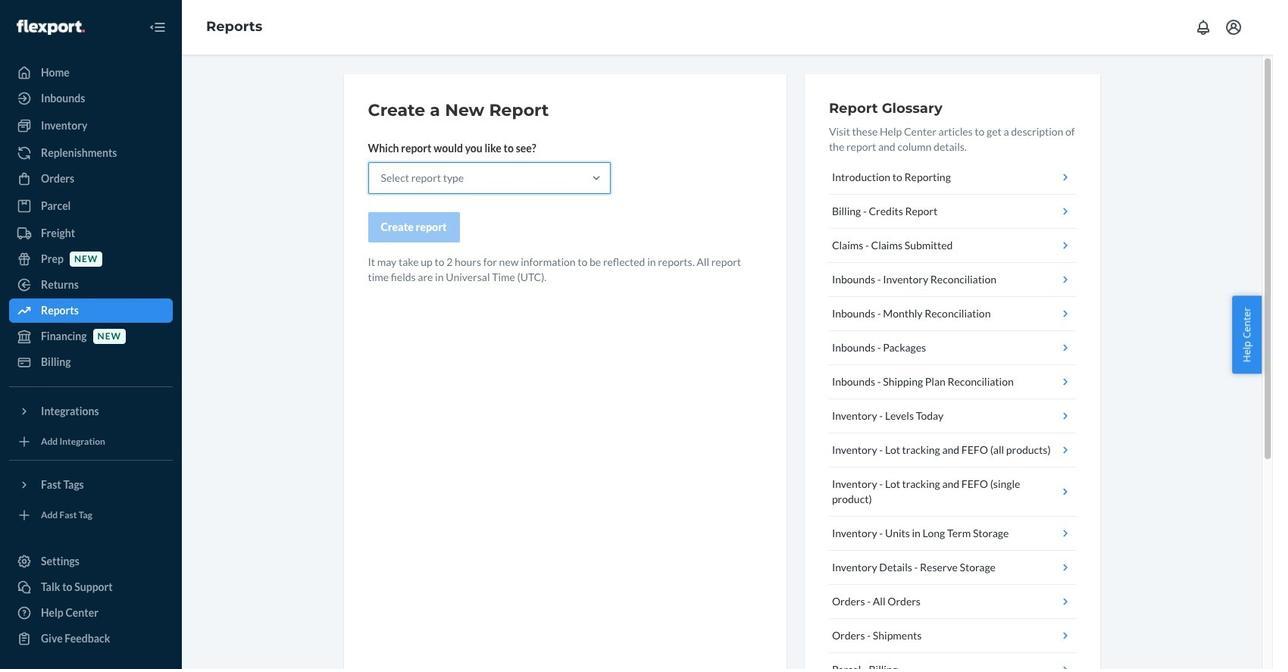Task type: locate. For each thing, give the bounding box(es) containing it.
flexport logo image
[[17, 19, 85, 35]]



Task type: vqa. For each thing, say whether or not it's contained in the screenshot.
Open account menu image
yes



Task type: describe. For each thing, give the bounding box(es) containing it.
open notifications image
[[1194, 18, 1213, 36]]

close navigation image
[[149, 18, 167, 36]]

open account menu image
[[1225, 18, 1243, 36]]



